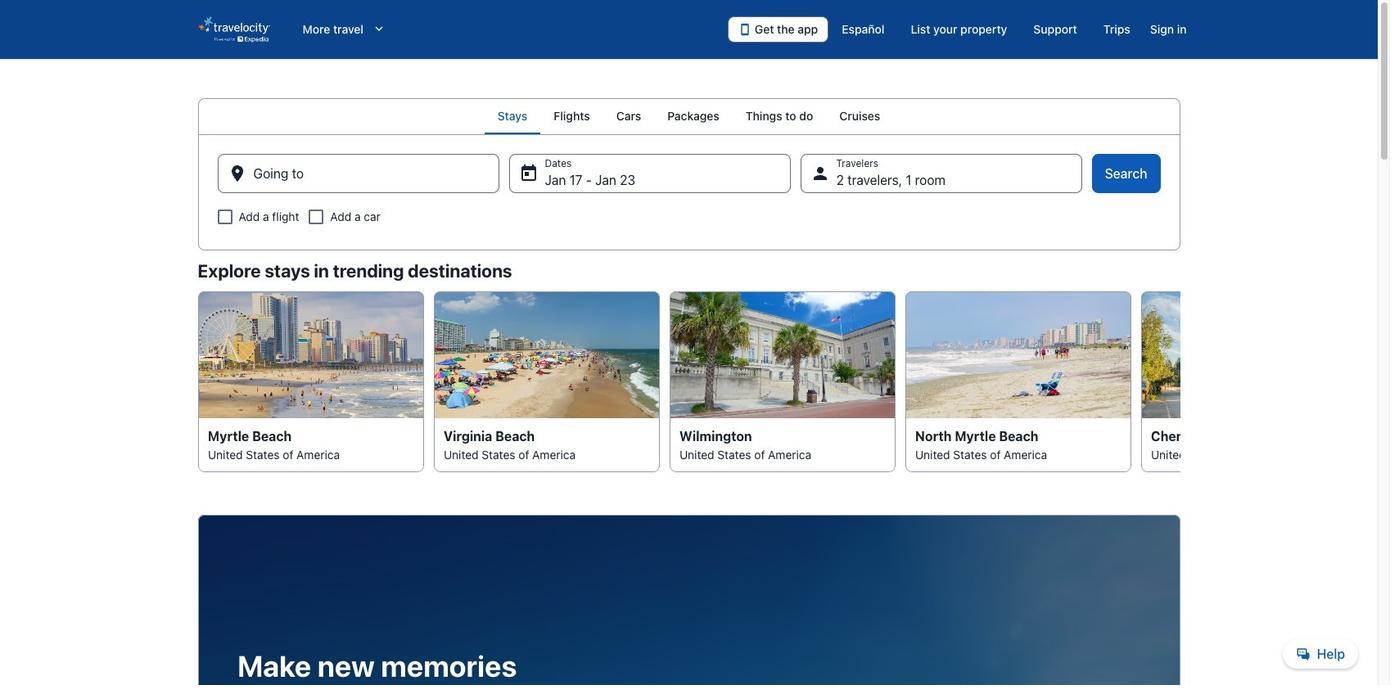 Task type: vqa. For each thing, say whether or not it's contained in the screenshot.
show next card image in the right of the page
yes



Task type: locate. For each thing, give the bounding box(es) containing it.
main content
[[0, 98, 1378, 686]]

north myrtle beach showing a beach, a coastal town and general coastal views image
[[905, 292, 1132, 419]]

wilmington showing an administrative buidling image
[[670, 292, 896, 419]]

dillsboro image
[[1141, 292, 1367, 419]]

virginia beach showing a beach, general coastal views and a coastal town image
[[434, 292, 660, 419]]

tab list
[[198, 98, 1181, 134]]

show next card image
[[1171, 372, 1191, 392]]

show previous card image
[[188, 372, 208, 392]]



Task type: describe. For each thing, give the bounding box(es) containing it.
download the app button image
[[739, 23, 752, 36]]

myrtle beach showing general coastal views, swimming and a city image
[[198, 292, 424, 419]]

travelocity logo image
[[198, 16, 270, 43]]



